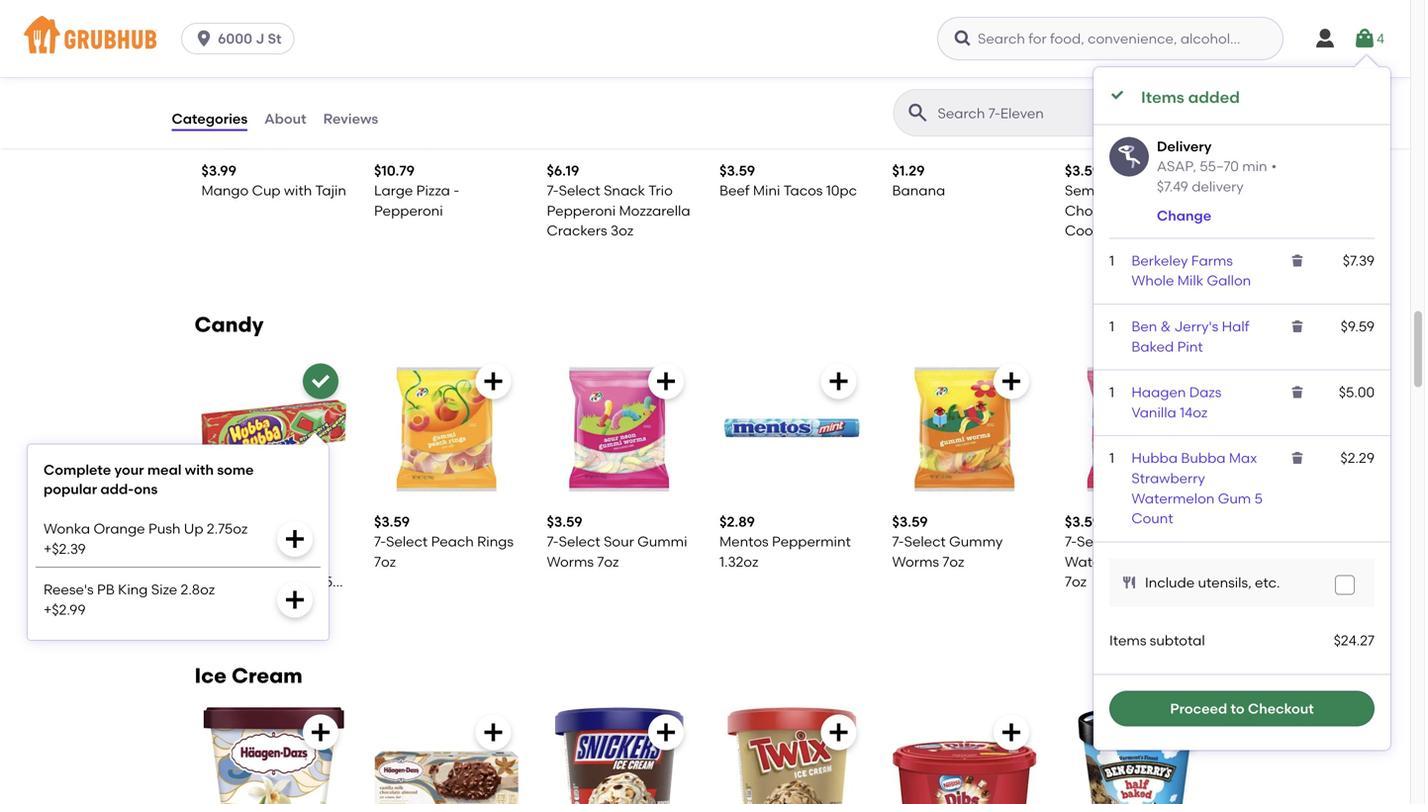 Task type: locate. For each thing, give the bounding box(es) containing it.
1 horizontal spatial gum
[[1218, 490, 1251, 507]]

7- inside $3.59 7-select sour watermelon wedges 7oz
[[1065, 533, 1077, 550]]

$3.59 inside $3.59 beef mini tacos 10pc
[[719, 162, 755, 179]]

1 vertical spatial watermelon
[[1065, 554, 1148, 570]]

view all
[[1171, 316, 1224, 333], [1171, 668, 1224, 685]]

view up proceed
[[1171, 668, 1204, 685]]

1 for berkeley
[[1109, 252, 1114, 269]]

1 vertical spatial 5
[[324, 574, 333, 590]]

$2.39
[[52, 541, 86, 558]]

1 vertical spatial $2.29
[[201, 514, 236, 530]]

pepperoni
[[374, 202, 443, 219], [547, 202, 616, 219]]

cream
[[232, 663, 303, 689]]

pepperoni inside $6.19 7-select snack trio pepperoni mozzarella crackers 3oz
[[547, 202, 616, 219]]

+ for $2.99
[[44, 602, 52, 618]]

strawberry inside hubba bubba max strawberry watermelon gum 5 count
[[1132, 470, 1205, 487]]

view right &
[[1171, 316, 1204, 333]]

0 horizontal spatial 5
[[324, 574, 333, 590]]

$10.79
[[374, 162, 415, 179]]

pack
[[1127, 222, 1160, 239]]

0 horizontal spatial $2.29
[[201, 514, 236, 530]]

hubba up 2.8oz
[[201, 533, 248, 550]]

watermelon down '2.75oz'
[[201, 574, 284, 590]]

$6.19
[[547, 162, 579, 179]]

haagen dazs vanilla almond bar image
[[374, 707, 519, 805]]

0 horizontal spatial pepperoni
[[374, 202, 443, 219]]

0 horizontal spatial bubba
[[251, 533, 296, 550]]

berkeley
[[1132, 252, 1188, 269]]

svg image
[[1000, 18, 1023, 42], [1172, 18, 1196, 42], [1313, 27, 1337, 50], [1353, 27, 1377, 50], [953, 29, 973, 48], [1109, 87, 1125, 103], [1290, 253, 1306, 269], [1290, 319, 1306, 335], [654, 370, 678, 393], [1290, 450, 1306, 466], [283, 527, 307, 551], [1121, 575, 1137, 591], [283, 588, 307, 612], [481, 721, 505, 745], [1172, 721, 1196, 745]]

2 pepperoni from the left
[[547, 202, 616, 219]]

$3.59 inside $3.59 7-select sour gummi worms 7oz
[[547, 514, 582, 530]]

1 vertical spatial strawberry
[[201, 554, 275, 570]]

5 inside hubba bubba max strawberry watermelon gum 5 count
[[1254, 490, 1263, 507]]

$24.27
[[1334, 632, 1375, 649]]

1 vertical spatial bubba
[[251, 533, 296, 550]]

1 worms from the left
[[547, 554, 594, 570]]

with right cup
[[284, 182, 312, 199]]

1 + from the top
[[44, 541, 52, 558]]

chocolate
[[1065, 202, 1136, 219]]

0 horizontal spatial hubba
[[201, 533, 248, 550]]

+ inside reese's pb king size 2.8oz + $2.99
[[44, 602, 52, 618]]

1 1 from the top
[[1109, 252, 1114, 269]]

mini
[[753, 182, 780, 199]]

orange
[[93, 521, 145, 537]]

tajin
[[315, 182, 346, 199]]

7-select peach rings 7oz image
[[374, 356, 519, 501]]

select inside $3.59 7-select peach rings 7oz
[[386, 533, 428, 550]]

+ down reese's
[[44, 602, 52, 618]]

select for 7-select sour gummi worms 7oz
[[559, 533, 600, 550]]

2 view all from the top
[[1171, 668, 1224, 685]]

select
[[559, 182, 600, 199], [386, 533, 428, 550], [559, 533, 600, 550], [904, 533, 946, 550], [1077, 533, 1119, 550]]

$3.99
[[201, 162, 236, 179]]

0 vertical spatial gum
[[1218, 490, 1251, 507]]

2 sour from the left
[[1122, 533, 1152, 550]]

hubba down vanilla
[[1132, 450, 1178, 467]]

2 + from the top
[[44, 602, 52, 618]]

$7.39
[[1343, 252, 1375, 269]]

jerry's
[[1174, 318, 1218, 335]]

7- inside $3.59 7-select sour gummi worms 7oz
[[547, 533, 559, 550]]

items for items added
[[1141, 88, 1184, 107]]

bubba down 14oz
[[1181, 450, 1226, 467]]

select inside $3.59 7-select gummy worms 7oz
[[904, 533, 946, 550]]

0 vertical spatial strawberry
[[1132, 470, 1205, 487]]

1 vertical spatial view
[[1171, 668, 1204, 685]]

0 vertical spatial 5
[[1254, 490, 1263, 507]]

main navigation navigation
[[0, 0, 1410, 77]]

7- for 7-select gummy worms 7oz
[[892, 533, 904, 550]]

count up wedges
[[1132, 510, 1173, 527]]

worms
[[547, 554, 594, 570], [892, 554, 939, 570]]

2 view all button from the top
[[1171, 666, 1224, 686]]

watermelon up include
[[1065, 554, 1148, 570]]

1 horizontal spatial $2.29
[[1341, 450, 1375, 467]]

berkeley farms whole milk gallon link
[[1132, 252, 1251, 289]]

0 horizontal spatial with
[[185, 462, 214, 478]]

watermelon for strawberry
[[1132, 490, 1215, 507]]

0 vertical spatial count
[[1132, 510, 1173, 527]]

1 view from the top
[[1171, 316, 1204, 333]]

$2.29 down $5.00
[[1341, 450, 1375, 467]]

count
[[1132, 510, 1173, 527], [201, 594, 243, 611]]

0 horizontal spatial worms
[[547, 554, 594, 570]]

hubba inside hubba bubba max strawberry watermelon gum 5 count
[[1132, 450, 1178, 467]]

1 vertical spatial with
[[185, 462, 214, 478]]

change button
[[1157, 206, 1211, 226]]

mango cup with tajin image
[[201, 4, 346, 149]]

0 vertical spatial with
[[284, 182, 312, 199]]

7- right rings
[[547, 533, 559, 550]]

with right meal at the left bottom of the page
[[185, 462, 214, 478]]

with
[[284, 182, 312, 199], [185, 462, 214, 478]]

cup
[[252, 182, 281, 199]]

svg image
[[194, 29, 214, 48], [309, 370, 333, 393], [481, 370, 505, 393], [827, 370, 851, 393], [1000, 370, 1023, 393], [1172, 370, 1196, 393], [1290, 385, 1306, 400], [1339, 579, 1351, 591], [309, 721, 333, 745], [654, 721, 678, 745], [827, 721, 851, 745], [1000, 721, 1023, 745]]

with inside complete your meal with some popular add-ons
[[185, 462, 214, 478]]

complete your meal with some popular add-ons
[[44, 462, 254, 498]]

0 vertical spatial view all
[[1171, 316, 1224, 333]]

view all button up proceed
[[1171, 666, 1224, 686]]

$3.59 inside $3.59 7-select gummy worms 7oz
[[892, 514, 928, 530]]

7oz inside $3.59 7-select gummy worms 7oz
[[942, 554, 964, 570]]

$6.19 7-select snack trio pepperoni mozzarella crackers 3oz
[[547, 162, 690, 239]]

1 horizontal spatial bubba
[[1181, 450, 1226, 467]]

$2.29 for $2.29
[[1341, 450, 1375, 467]]

popular
[[44, 481, 97, 498]]

all for ice cream
[[1207, 668, 1224, 685]]

1 horizontal spatial max
[[1229, 450, 1257, 467]]

1 vertical spatial count
[[201, 594, 243, 611]]

select inside $3.59 7-select sour gummi worms 7oz
[[559, 533, 600, 550]]

+
[[44, 541, 52, 558], [44, 602, 52, 618]]

0 vertical spatial hubba
[[1132, 450, 1178, 467]]

7-select sour watermelon wedges 7oz image
[[1065, 356, 1210, 501]]

7- left gummy
[[892, 533, 904, 550]]

chunk
[[1139, 202, 1183, 219]]

min
[[1242, 158, 1267, 175]]

$2.29 for $2.29 hubba bubba max strawberry watermelon gum 5 count
[[201, 514, 236, 530]]

sour inside $3.59 7-select sour gummi worms 7oz
[[604, 533, 634, 550]]

1 horizontal spatial sour
[[1122, 533, 1152, 550]]

bubba inside hubba bubba max strawberry watermelon gum 5 count
[[1181, 450, 1226, 467]]

0 horizontal spatial count
[[201, 594, 243, 611]]

0 horizontal spatial gum
[[288, 574, 321, 590]]

sour for watermelon
[[1122, 533, 1152, 550]]

$3.59 inside $3.59 7-select peach rings 7oz
[[374, 514, 410, 530]]

7- inside $3.59 7-select peach rings 7oz
[[374, 533, 386, 550]]

$2.29
[[1341, 450, 1375, 467], [201, 514, 236, 530]]

bubba right '2.75oz'
[[251, 533, 296, 550]]

with for some
[[185, 462, 214, 478]]

tooltip containing complete your meal with some popular add-ons
[[28, 433, 329, 640]]

1
[[1109, 252, 1114, 269], [1109, 318, 1114, 335], [1109, 384, 1114, 401], [1109, 450, 1114, 467]]

items left "added"
[[1141, 88, 1184, 107]]

all for candy
[[1207, 316, 1224, 333]]

1 vertical spatial items
[[1109, 632, 1146, 649]]

3 1 from the top
[[1109, 384, 1114, 401]]

sour inside $3.59 7-select sour watermelon wedges 7oz
[[1122, 533, 1152, 550]]

7- down $6.19 on the top
[[547, 182, 559, 199]]

berkeley farms whole milk gallon
[[1132, 252, 1251, 289]]

twix cookie dough ice cream pint 16oz. image
[[719, 707, 864, 805]]

$3.59 for $3.59 beef mini tacos 10pc
[[719, 162, 755, 179]]

7-
[[547, 182, 559, 199], [374, 533, 386, 550], [547, 533, 559, 550], [892, 533, 904, 550], [1065, 533, 1077, 550]]

king
[[118, 582, 148, 598]]

1 horizontal spatial with
[[284, 182, 312, 199]]

wedges
[[1151, 554, 1206, 570]]

1 vertical spatial +
[[44, 602, 52, 618]]

1 vertical spatial view all button
[[1171, 666, 1224, 686]]

delivery
[[1192, 178, 1244, 195]]

delivery
[[1157, 138, 1212, 155]]

reese's pb king size 2.8oz + $2.99
[[44, 582, 215, 618]]

1 sour from the left
[[604, 533, 634, 550]]

2 all from the top
[[1207, 668, 1224, 685]]

pepperoni down large
[[374, 202, 443, 219]]

wonka orange push up 2.75oz + $2.39
[[44, 521, 248, 558]]

1 pepperoni from the left
[[374, 202, 443, 219]]

$3.59 inside $3.59 7-select sour watermelon wedges 7oz
[[1065, 514, 1100, 530]]

$3.59 beef mini tacos 10pc
[[719, 162, 857, 199]]

gum inside $2.29 hubba bubba max strawberry watermelon gum 5 count
[[288, 574, 321, 590]]

to
[[1231, 701, 1245, 718]]

pepperoni up crackers at the left
[[547, 202, 616, 219]]

tooltip
[[28, 433, 329, 640]]

items left subtotal
[[1109, 632, 1146, 649]]

1 for haagen
[[1109, 384, 1114, 401]]

7- inside $6.19 7-select snack trio pepperoni mozzarella crackers 3oz
[[547, 182, 559, 199]]

$3.59 for $3.59 7-select sour gummi worms 7oz
[[547, 514, 582, 530]]

select inside $3.59 7-select sour watermelon wedges 7oz
[[1077, 533, 1119, 550]]

checkout
[[1248, 701, 1314, 718]]

watermelon up wedges
[[1132, 490, 1215, 507]]

1 vertical spatial hubba
[[201, 533, 248, 550]]

$2.99
[[52, 602, 86, 618]]

2 vertical spatial watermelon
[[201, 574, 284, 590]]

0 vertical spatial +
[[44, 541, 52, 558]]

sour up wedges
[[1122, 533, 1152, 550]]

sour left the gummi
[[604, 533, 634, 550]]

7- right gummy
[[1065, 533, 1077, 550]]

items
[[1141, 88, 1184, 107], [1109, 632, 1146, 649]]

0 vertical spatial items
[[1141, 88, 1184, 107]]

1 view all from the top
[[1171, 316, 1224, 333]]

2.75oz
[[207, 521, 248, 537]]

+ down the wonka
[[44, 541, 52, 558]]

bubba inside $2.29 hubba bubba max strawberry watermelon gum 5 count
[[251, 533, 296, 550]]

candy
[[194, 312, 264, 337]]

0 horizontal spatial strawberry
[[201, 554, 275, 570]]

mentos peppermint 1.32oz image
[[719, 356, 864, 501]]

7- for 7-select peach rings 7oz
[[374, 533, 386, 550]]

watermelon inside $3.59 7-select sour watermelon wedges 7oz
[[1065, 554, 1148, 570]]

watermelon inside hubba bubba max strawberry watermelon gum 5 count
[[1132, 490, 1215, 507]]

$3.59 7-select sour gummi worms 7oz
[[547, 514, 687, 570]]

7- left peach
[[374, 533, 386, 550]]

watermelon inside $2.29 hubba bubba max strawberry watermelon gum 5 count
[[201, 574, 284, 590]]

4 1 from the top
[[1109, 450, 1114, 467]]

0 vertical spatial bubba
[[1181, 450, 1226, 467]]

$7.49
[[1157, 178, 1188, 195]]

ben & jerry's half baked pint
[[1132, 318, 1249, 355]]

1 vertical spatial max
[[299, 533, 327, 550]]

strawberry down '2.75oz'
[[201, 554, 275, 570]]

1 vertical spatial view all
[[1171, 668, 1224, 685]]

snicker's ice cream pint image
[[547, 707, 692, 805]]

watermelon for sour
[[1065, 554, 1148, 570]]

strawberry
[[1132, 470, 1205, 487], [201, 554, 275, 570]]

1 view all button from the top
[[1171, 315, 1224, 335]]

watermelon
[[1132, 490, 1215, 507], [1065, 554, 1148, 570], [201, 574, 284, 590]]

milk
[[1177, 272, 1204, 289]]

0 vertical spatial view
[[1171, 316, 1204, 333]]

sour for gummi
[[604, 533, 634, 550]]

1 horizontal spatial count
[[1132, 510, 1173, 527]]

0 horizontal spatial max
[[299, 533, 327, 550]]

$3.59 for $3.59 7-select sour watermelon wedges 7oz
[[1065, 514, 1100, 530]]

4 button
[[1353, 21, 1385, 56]]

view all up pint
[[1171, 316, 1224, 333]]

max inside $2.29 hubba bubba max strawberry watermelon gum 5 count
[[299, 533, 327, 550]]

$3.59 semi sweet chocolate chunk cookie 6 pack
[[1065, 162, 1183, 239]]

1 for hubba
[[1109, 450, 1114, 467]]

haagen dazs vanilla 14oz link
[[1132, 384, 1222, 421]]

ons
[[134, 481, 158, 498]]

1 horizontal spatial 5
[[1254, 490, 1263, 507]]

1 horizontal spatial pepperoni
[[547, 202, 616, 219]]

$2.29 inside $2.29 hubba bubba max strawberry watermelon gum 5 count
[[201, 514, 236, 530]]

with inside the $3.99 mango cup with tajin
[[284, 182, 312, 199]]

$3.59 7-select gummy worms 7oz
[[892, 514, 1003, 570]]

+ inside wonka orange push up 2.75oz + $2.39
[[44, 541, 52, 558]]

select for 7-select snack trio pepperoni mozzarella crackers 3oz
[[559, 182, 600, 199]]

items for items subtotal
[[1109, 632, 1146, 649]]

2 view from the top
[[1171, 668, 1204, 685]]

about button
[[263, 77, 307, 148]]

pepperoni inside the $10.79 large pizza - pepperoni
[[374, 202, 443, 219]]

view all button
[[1171, 315, 1224, 335], [1171, 666, 1224, 686]]

gummy
[[949, 533, 1003, 550]]

proceed to checkout button
[[1109, 691, 1375, 727]]

your
[[114, 462, 144, 478]]

change
[[1157, 207, 1211, 224]]

0 vertical spatial max
[[1229, 450, 1257, 467]]

7- inside $3.59 7-select gummy worms 7oz
[[892, 533, 904, 550]]

$3.59 for $3.59 semi sweet chocolate chunk cookie 6 pack
[[1065, 162, 1100, 179]]

subtotal
[[1150, 632, 1205, 649]]

$5.00
[[1339, 384, 1375, 401]]

2 worms from the left
[[892, 554, 939, 570]]

7oz
[[374, 554, 396, 570], [597, 554, 619, 570], [942, 554, 964, 570], [1065, 574, 1087, 590]]

0 vertical spatial watermelon
[[1132, 490, 1215, 507]]

2 1 from the top
[[1109, 318, 1114, 335]]

$3.59
[[719, 162, 755, 179], [1065, 162, 1100, 179], [374, 514, 410, 530], [547, 514, 582, 530], [892, 514, 928, 530], [1065, 514, 1100, 530]]

$3.59 inside $3.59 semi sweet chocolate chunk cookie 6 pack
[[1065, 162, 1100, 179]]

1 vertical spatial gum
[[288, 574, 321, 590]]

7-select sour gummi worms 7oz image
[[547, 356, 692, 501]]

$3.59 7-select sour watermelon wedges 7oz
[[1065, 514, 1206, 590]]

1 all from the top
[[1207, 316, 1224, 333]]

7-select gummy worms 7oz image
[[892, 356, 1037, 501]]

1.32oz
[[719, 554, 758, 570]]

1 horizontal spatial worms
[[892, 554, 939, 570]]

rings
[[477, 533, 514, 550]]

1 vertical spatial all
[[1207, 668, 1224, 685]]

hubba bubba max strawberry watermelon gum 5 count image
[[201, 356, 346, 501]]

1 horizontal spatial strawberry
[[1132, 470, 1205, 487]]

1 horizontal spatial hubba
[[1132, 450, 1178, 467]]

0 vertical spatial $2.29
[[1341, 450, 1375, 467]]

view all up proceed
[[1171, 668, 1224, 685]]

max
[[1229, 450, 1257, 467], [299, 533, 327, 550]]

6
[[1116, 222, 1124, 239]]

strawberry down vanilla
[[1132, 470, 1205, 487]]

$2.29 inside items added tooltip
[[1341, 450, 1375, 467]]

$2.29 down some at the bottom
[[201, 514, 236, 530]]

7oz inside $3.59 7-select sour gummi worms 7oz
[[597, 554, 619, 570]]

select inside $6.19 7-select snack trio pepperoni mozzarella crackers 3oz
[[559, 182, 600, 199]]

0 horizontal spatial sour
[[604, 533, 634, 550]]

mango
[[201, 182, 249, 199]]

0 vertical spatial all
[[1207, 316, 1224, 333]]

count right 'size' at the bottom left of page
[[201, 594, 243, 611]]

view all button up pint
[[1171, 315, 1224, 335]]

view all button for candy
[[1171, 315, 1224, 335]]

0 vertical spatial view all button
[[1171, 315, 1224, 335]]



Task type: vqa. For each thing, say whether or not it's contained in the screenshot.


Task type: describe. For each thing, give the bounding box(es) containing it.
large
[[374, 182, 413, 199]]

hubba bubba max strawberry watermelon gum 5 count link
[[1132, 450, 1263, 527]]

$1.29 banana
[[892, 162, 945, 199]]

ice
[[194, 663, 227, 689]]

svg image inside "6000 j st" button
[[194, 29, 214, 48]]

asap,
[[1157, 158, 1196, 175]]

worms inside $3.59 7-select gummy worms 7oz
[[892, 554, 939, 570]]

hubba bubba max strawberry watermelon gum 5 count
[[1132, 450, 1263, 527]]

view for candy
[[1171, 316, 1204, 333]]

select for 7-select gummy worms 7oz
[[904, 533, 946, 550]]

baked
[[1132, 338, 1174, 355]]

pint
[[1177, 338, 1203, 355]]

peach
[[431, 533, 474, 550]]

5 inside $2.29 hubba bubba max strawberry watermelon gum 5 count
[[324, 574, 333, 590]]

include
[[1145, 574, 1195, 591]]

6000 j st button
[[181, 23, 302, 54]]

$3.99 mango cup with tajin
[[201, 162, 346, 199]]

7- for 7-select sour watermelon wedges 7oz
[[1065, 533, 1077, 550]]

pb
[[97, 582, 115, 598]]

7oz inside $3.59 7-select sour watermelon wedges 7oz
[[1065, 574, 1087, 590]]

magnifying glass icon image
[[906, 101, 930, 125]]

14oz
[[1180, 404, 1208, 421]]

4
[[1377, 30, 1385, 47]]

+ for $2.39
[[44, 541, 52, 558]]

svg image inside 4 button
[[1353, 27, 1377, 50]]

categories
[[172, 110, 248, 127]]

view for ice cream
[[1171, 668, 1204, 685]]

-
[[453, 182, 459, 199]]

utensils,
[[1198, 574, 1252, 591]]

gummi
[[637, 533, 687, 550]]

pizza
[[416, 182, 450, 199]]

about
[[264, 110, 306, 127]]

proceed
[[1170, 701, 1227, 718]]

trio
[[648, 182, 673, 199]]

count inside $2.29 hubba bubba max strawberry watermelon gum 5 count
[[201, 594, 243, 611]]

select for 7-select sour watermelon wedges 7oz
[[1077, 533, 1119, 550]]

7oz inside $3.59 7-select peach rings 7oz
[[374, 554, 396, 570]]

$3.59 for $3.59 7-select peach rings 7oz
[[374, 514, 410, 530]]

delivery icon image
[[1109, 137, 1149, 177]]

$10.79 large pizza - pepperoni
[[374, 162, 459, 219]]

j
[[256, 30, 264, 47]]

added
[[1188, 88, 1240, 107]]

2.8oz
[[181, 582, 215, 598]]

$2.29 hubba bubba max strawberry watermelon gum 5 count
[[201, 514, 333, 611]]

Search 7-Eleven search field
[[936, 104, 1233, 123]]

10pc
[[826, 182, 857, 199]]

banana image
[[892, 4, 1037, 149]]

some
[[217, 462, 254, 478]]

1 for ben
[[1109, 318, 1114, 335]]

snack
[[604, 182, 645, 199]]

categories button
[[171, 77, 249, 148]]

6000
[[218, 30, 252, 47]]

with for tajin
[[284, 182, 312, 199]]

beef
[[719, 182, 750, 199]]

7- for 7-select snack trio pepperoni mozzarella crackers 3oz
[[547, 182, 559, 199]]

$3.59 7-select peach rings 7oz
[[374, 514, 514, 570]]

worms inside $3.59 7-select sour gummi worms 7oz
[[547, 554, 594, 570]]

proceed to checkout
[[1170, 701, 1314, 718]]

items added
[[1141, 88, 1240, 107]]

add-
[[100, 481, 134, 498]]

7-select snack trio pepperoni mozzarella crackers 3oz image
[[547, 4, 692, 149]]

meal
[[147, 462, 182, 478]]

ben
[[1132, 318, 1157, 335]]

reese's
[[44, 582, 94, 598]]

banana
[[892, 182, 945, 199]]

max inside hubba bubba max strawberry watermelon gum 5 count
[[1229, 450, 1257, 467]]

size
[[151, 582, 177, 598]]

view all for candy
[[1171, 316, 1224, 333]]

edy's dibs crunch 4oz image
[[892, 707, 1037, 805]]

view all for ice cream
[[1171, 668, 1224, 685]]

wonka
[[44, 521, 90, 537]]

view all button for ice cream
[[1171, 666, 1224, 686]]

$1.29
[[892, 162, 925, 179]]

haagen dazs vanilla 14oz
[[1132, 384, 1222, 421]]

select for 7-select peach rings 7oz
[[386, 533, 428, 550]]

whole
[[1132, 272, 1174, 289]]

include utensils, etc.
[[1145, 574, 1280, 591]]

strawberry inside $2.29 hubba bubba max strawberry watermelon gum 5 count
[[201, 554, 275, 570]]

complete
[[44, 462, 111, 478]]

7- for 7-select sour gummi worms 7oz
[[547, 533, 559, 550]]

semi
[[1065, 182, 1098, 199]]

6000 j st
[[218, 30, 281, 47]]

farms
[[1191, 252, 1233, 269]]

&
[[1161, 318, 1171, 335]]

beef mini tacos 10pc image
[[719, 4, 864, 149]]

large pizza - pepperoni image
[[374, 4, 519, 149]]

$2.89 mentos peppermint 1.32oz
[[719, 514, 851, 570]]

mentos
[[719, 533, 769, 550]]

haagen dazs vanilla 14oz image
[[201, 707, 346, 805]]

semi sweet chocolate chunk cookie 6 pack image
[[1065, 4, 1210, 149]]

count inside hubba bubba max strawberry watermelon gum 5 count
[[1132, 510, 1173, 527]]

sweet
[[1101, 182, 1142, 199]]

Search for food, convenience, alcohol... search field
[[937, 17, 1284, 60]]

reviews
[[323, 110, 378, 127]]

half
[[1222, 318, 1249, 335]]

gum inside hubba bubba max strawberry watermelon gum 5 count
[[1218, 490, 1251, 507]]

$9.59
[[1341, 318, 1375, 335]]

mozzarella
[[619, 202, 690, 219]]

hubba inside $2.29 hubba bubba max strawberry watermelon gum 5 count
[[201, 533, 248, 550]]

$3.59 for $3.59 7-select gummy worms 7oz
[[892, 514, 928, 530]]

ben & jerry's half baked pint image
[[1065, 707, 1210, 805]]

gallon
[[1207, 272, 1251, 289]]

reviews button
[[322, 77, 379, 148]]

dazs
[[1189, 384, 1222, 401]]

cookie
[[1065, 222, 1112, 239]]

ice cream
[[194, 663, 303, 689]]

ben & jerry's half baked pint link
[[1132, 318, 1249, 355]]

items added tooltip
[[1094, 55, 1390, 751]]

tacos
[[783, 182, 823, 199]]



